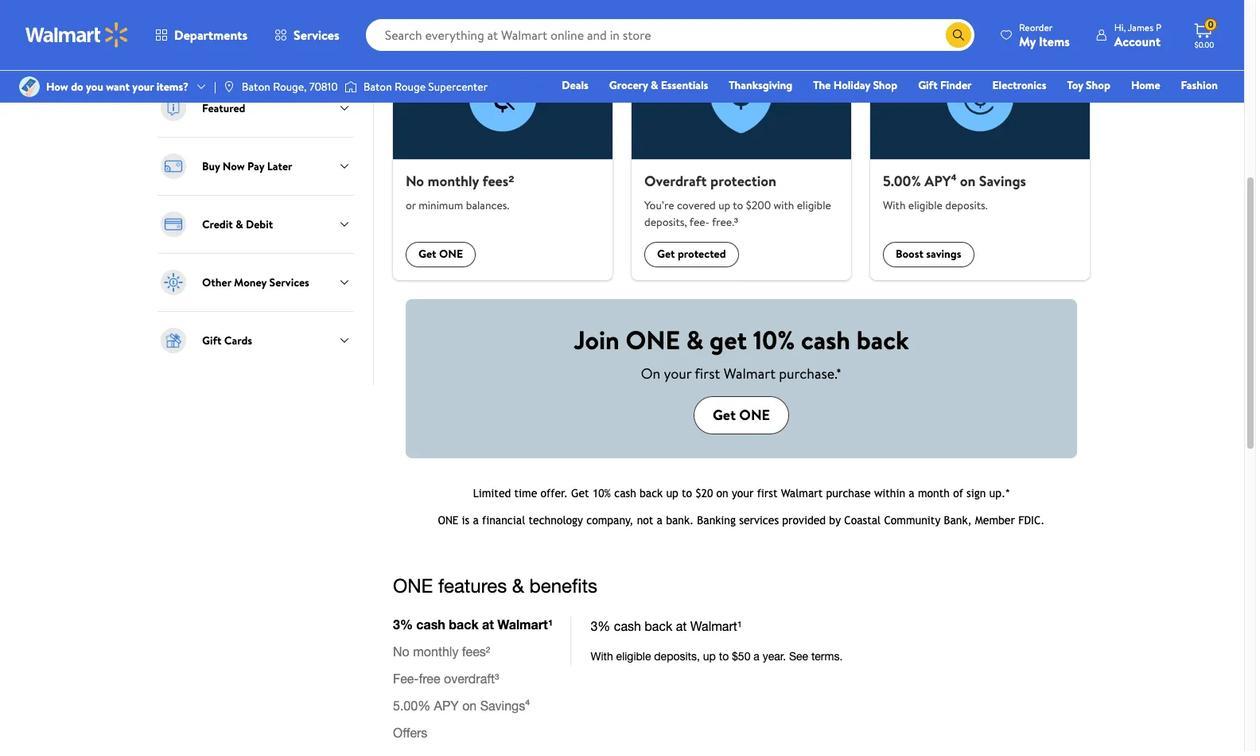 Task type: vqa. For each thing, say whether or not it's contained in the screenshot.
'first'
yes



Task type: describe. For each thing, give the bounding box(es) containing it.
essentials
[[661, 77, 708, 93]]

deals
[[562, 77, 589, 93]]

2 horizontal spatial get
[[713, 405, 736, 425]]

search icon image
[[952, 29, 965, 41]]

get for no
[[418, 246, 436, 262]]

my
[[1019, 32, 1036, 50]]

later
[[267, 158, 292, 174]]

fashion link
[[1174, 76, 1225, 94]]

10%
[[753, 322, 795, 357]]

join one & get 10% cash back on your first walmart purchase.*
[[574, 322, 909, 383]]

registry link
[[1028, 99, 1083, 116]]

0 vertical spatial your
[[132, 79, 154, 95]]

& for credit
[[236, 216, 243, 232]]

departments button
[[142, 16, 261, 54]]

savings
[[979, 171, 1026, 191]]

items
[[1039, 32, 1070, 50]]

5.00%
[[883, 171, 921, 191]]

credit & debit image
[[158, 208, 189, 240]]

cash
[[801, 322, 851, 357]]

one down walmart
[[739, 405, 770, 425]]

account
[[1114, 32, 1161, 50]]

services button
[[261, 16, 353, 54]]

boost savings button
[[883, 241, 974, 267]]

to
[[733, 197, 743, 213]]

home
[[1131, 77, 1160, 93]]

how do you want your items?
[[46, 79, 189, 95]]

gift finder link
[[911, 76, 979, 94]]

gift for gift cards
[[202, 332, 222, 348]]

or
[[406, 197, 416, 213]]

$200
[[746, 197, 771, 213]]

5.00% apy⁴ on savings with eligible deposits.
[[883, 171, 1026, 213]]

overdraft protection list item
[[622, 37, 861, 280]]

the holiday shop link
[[806, 76, 905, 94]]

how
[[46, 79, 68, 95]]

get one for "get one" button in no monthly fees² list item
[[418, 246, 463, 262]]

join
[[574, 322, 620, 357]]

thanksgiving
[[729, 77, 793, 93]]

overdraft protection you're covered up to $200 with eligible deposits, fee- free.³
[[644, 171, 831, 230]]

grocery & essentials
[[609, 77, 708, 93]]

other
[[202, 274, 231, 290]]

do
[[71, 79, 83, 95]]

james
[[1128, 20, 1154, 34]]

1 vertical spatial debit
[[246, 216, 273, 232]]

minimum
[[419, 197, 463, 213]]

other money services
[[202, 274, 309, 290]]

fee-
[[690, 214, 710, 230]]

finder
[[940, 77, 972, 93]]

reorder my items
[[1019, 20, 1070, 50]]

deals link
[[555, 76, 596, 94]]

|
[[214, 79, 216, 95]]

you
[[86, 79, 103, 95]]

get protected button
[[644, 241, 739, 267]]

supercenter
[[428, 79, 488, 95]]

eligible inside overdraft protection you're covered up to $200 with eligible deposits, fee- free.³
[[797, 197, 831, 213]]

protected
[[678, 246, 726, 262]]

apy⁴
[[925, 171, 957, 191]]

electronics link
[[985, 76, 1054, 94]]

0 vertical spatial debit
[[1123, 99, 1150, 115]]

gift cards image
[[158, 325, 189, 356]]

5.00% apy⁴ on savings list item
[[861, 37, 1099, 280]]

up
[[719, 197, 730, 213]]

money services
[[154, 37, 251, 56]]

1 shop from the left
[[873, 77, 898, 93]]

2 shop from the left
[[1086, 77, 1111, 93]]

toy shop
[[1067, 77, 1111, 93]]

on
[[960, 171, 976, 191]]

featured image
[[158, 92, 189, 124]]

fashion registry
[[1035, 77, 1218, 115]]

list containing no monthly fees²
[[383, 37, 1100, 280]]

rouge,
[[273, 79, 307, 95]]

baton rouge supercenter
[[363, 79, 488, 95]]

boost
[[896, 246, 924, 262]]

free.³
[[712, 214, 738, 230]]

gift for gift finder
[[918, 77, 938, 93]]

& inside join one & get 10% cash back on your first walmart purchase.*
[[686, 322, 704, 357]]

one down the toy shop link
[[1096, 99, 1120, 115]]

with
[[774, 197, 794, 213]]

 image for baton rouge, 70810
[[223, 80, 235, 93]]

get one for bottommost "get one" button
[[713, 405, 770, 425]]

gift finder
[[918, 77, 972, 93]]

monthly
[[428, 171, 479, 191]]

items?
[[156, 79, 189, 95]]

one debit link
[[1089, 99, 1157, 116]]

credit & debit
[[202, 216, 273, 232]]

no monthly fees superscript two. or minimum balances. get one. image
[[393, 37, 613, 160]]



Task type: locate. For each thing, give the bounding box(es) containing it.
walmart image
[[25, 22, 129, 48]]

1 horizontal spatial get
[[657, 246, 675, 262]]

1 vertical spatial get one
[[713, 405, 770, 425]]

1 horizontal spatial money
[[234, 274, 267, 290]]

debit down "home" link
[[1123, 99, 1150, 115]]

shop right toy
[[1086, 77, 1111, 93]]

get protected
[[657, 246, 726, 262]]

& left get
[[686, 322, 704, 357]]

1 vertical spatial your
[[664, 364, 692, 383]]

money
[[154, 37, 196, 56], [234, 274, 267, 290]]

credit
[[202, 216, 233, 232]]

0 vertical spatial &
[[651, 77, 658, 93]]

get down deposits,
[[657, 246, 675, 262]]

1 horizontal spatial get one button
[[694, 396, 789, 434]]

services up "70810"
[[294, 26, 339, 44]]

with
[[883, 197, 906, 213]]

baton left "rouge"
[[363, 79, 392, 95]]

cards
[[224, 332, 252, 348]]

reorder
[[1019, 20, 1053, 34]]

walmart+
[[1171, 99, 1218, 115]]

get one down "minimum"
[[418, 246, 463, 262]]

eligible inside 5.00% apy⁴ on savings with eligible deposits.
[[908, 197, 943, 213]]

one down "minimum"
[[439, 246, 463, 262]]

0 horizontal spatial money
[[154, 37, 196, 56]]

your right want
[[132, 79, 154, 95]]

overdraft
[[644, 171, 707, 191]]

walmart+ link
[[1163, 99, 1225, 116]]

grocery & essentials link
[[602, 76, 715, 94]]

get
[[710, 322, 747, 357]]

now
[[223, 158, 245, 174]]

home link
[[1124, 76, 1168, 94]]

no
[[406, 171, 424, 191]]

0 horizontal spatial gift
[[202, 332, 222, 348]]

hi, james p account
[[1114, 20, 1162, 50]]

get for overdraft
[[657, 246, 675, 262]]

your right on
[[664, 364, 692, 383]]

& for grocery
[[651, 77, 658, 93]]

services right the other
[[269, 274, 309, 290]]

Walmart Site-Wide search field
[[366, 19, 975, 51]]

fashion
[[1181, 77, 1218, 93]]

1 vertical spatial &
[[236, 216, 243, 232]]

0 vertical spatial gift
[[918, 77, 938, 93]]

 image right "70810"
[[344, 79, 357, 95]]

get one button inside no monthly fees² list item
[[406, 241, 476, 267]]

get down first
[[713, 405, 736, 425]]

0 horizontal spatial shop
[[873, 77, 898, 93]]

money right the other
[[234, 274, 267, 290]]

purchase.*
[[779, 364, 842, 383]]

get one down walmart
[[713, 405, 770, 425]]

registry
[[1035, 99, 1075, 115]]

2 vertical spatial &
[[686, 322, 704, 357]]

boost savings
[[896, 246, 961, 262]]

1 horizontal spatial get one
[[713, 405, 770, 425]]

gift left finder
[[918, 77, 938, 93]]

protection
[[710, 171, 777, 191]]

services up |
[[200, 37, 251, 56]]

get one button down "minimum"
[[406, 241, 476, 267]]

buy
[[202, 158, 220, 174]]

1 vertical spatial get one button
[[694, 396, 789, 434]]

toy
[[1067, 77, 1083, 93]]

hi,
[[1114, 20, 1126, 34]]

departments
[[174, 26, 248, 44]]

money up items?
[[154, 37, 196, 56]]

get inside button
[[657, 246, 675, 262]]

get one inside no monthly fees² list item
[[418, 246, 463, 262]]

 image right |
[[223, 80, 235, 93]]

1 horizontal spatial shop
[[1086, 77, 1111, 93]]

pay
[[247, 158, 264, 174]]

0 horizontal spatial get one
[[418, 246, 463, 262]]

1 horizontal spatial baton
[[363, 79, 392, 95]]

0 $0.00
[[1195, 18, 1214, 50]]

0 horizontal spatial &
[[236, 216, 243, 232]]

want
[[106, 79, 130, 95]]

your
[[132, 79, 154, 95], [664, 364, 692, 383]]

0 horizontal spatial  image
[[223, 80, 235, 93]]

get one button down walmart
[[694, 396, 789, 434]]

one inside no monthly fees² list item
[[439, 246, 463, 262]]

70810
[[309, 79, 338, 95]]

0 horizontal spatial eligible
[[797, 197, 831, 213]]

1 baton from the left
[[242, 79, 270, 95]]

debit right credit
[[246, 216, 273, 232]]

1 vertical spatial gift
[[202, 332, 222, 348]]

eligible down apy⁴
[[908, 197, 943, 213]]

0 horizontal spatial get one button
[[406, 241, 476, 267]]

baton for baton rouge, 70810
[[242, 79, 270, 95]]

& right grocery
[[651, 77, 658, 93]]

2 horizontal spatial &
[[686, 322, 704, 357]]

0 horizontal spatial get
[[418, 246, 436, 262]]

5.00% apy superscript four on savings. with eligible deposits. boost savings. image
[[870, 37, 1090, 160]]

covered
[[677, 197, 716, 213]]

deposits.
[[945, 197, 988, 213]]

baton for baton rouge supercenter
[[363, 79, 392, 95]]

overdraft protection. you're covered up to two hundred dollars with direct deposit, fee-free. superscript three. get protected. image
[[632, 37, 851, 160]]

0 vertical spatial get one button
[[406, 241, 476, 267]]

gift left cards
[[202, 332, 222, 348]]

eligible
[[797, 197, 831, 213], [908, 197, 943, 213]]

fees²
[[482, 171, 514, 191]]

1 vertical spatial money
[[234, 274, 267, 290]]

your inside join one & get 10% cash back on your first walmart purchase.*
[[664, 364, 692, 383]]

buy now pay later
[[202, 158, 292, 174]]

get
[[418, 246, 436, 262], [657, 246, 675, 262], [713, 405, 736, 425]]

baton left rouge,
[[242, 79, 270, 95]]

0 horizontal spatial baton
[[242, 79, 270, 95]]

0 vertical spatial get one
[[418, 246, 463, 262]]

on
[[641, 364, 660, 383]]

no monthly fees² list item
[[383, 37, 622, 280]]

one debit
[[1096, 99, 1150, 115]]

 image
[[344, 79, 357, 95], [223, 80, 235, 93]]

1 horizontal spatial gift
[[918, 77, 938, 93]]

1 horizontal spatial debit
[[1123, 99, 1150, 115]]

gift
[[918, 77, 938, 93], [202, 332, 222, 348]]

gift cards
[[202, 332, 252, 348]]

Search search field
[[366, 19, 975, 51]]

0 vertical spatial money
[[154, 37, 196, 56]]

$0.00
[[1195, 39, 1214, 50]]

get inside no monthly fees² list item
[[418, 246, 436, 262]]

1 horizontal spatial  image
[[344, 79, 357, 95]]

deposits,
[[644, 214, 687, 230]]

featured
[[202, 100, 245, 116]]

holiday
[[834, 77, 870, 93]]

no monthly fees² or minimum balances.
[[406, 171, 514, 213]]

0
[[1208, 18, 1214, 31]]

0 horizontal spatial your
[[132, 79, 154, 95]]

get down "minimum"
[[418, 246, 436, 262]]

one up on
[[626, 322, 680, 357]]

rouge
[[395, 79, 426, 95]]

toy shop link
[[1060, 76, 1118, 94]]

list
[[383, 37, 1100, 280]]

& right credit
[[236, 216, 243, 232]]

&
[[651, 77, 658, 93], [236, 216, 243, 232], [686, 322, 704, 357]]

you're
[[644, 197, 674, 213]]

baton
[[242, 79, 270, 95], [363, 79, 392, 95]]

2 eligible from the left
[[908, 197, 943, 213]]

1 horizontal spatial your
[[664, 364, 692, 383]]

 image for baton rouge supercenter
[[344, 79, 357, 95]]

thanksgiving link
[[722, 76, 800, 94]]

the
[[813, 77, 831, 93]]

back
[[857, 322, 909, 357]]

get one
[[418, 246, 463, 262], [713, 405, 770, 425]]

eligible right the "with"
[[797, 197, 831, 213]]

2 baton from the left
[[363, 79, 392, 95]]

buy now pay later image
[[158, 150, 189, 182]]

one inside join one & get 10% cash back on your first walmart purchase.*
[[626, 322, 680, 357]]

1 horizontal spatial eligible
[[908, 197, 943, 213]]

other money services image
[[158, 266, 189, 298]]

1 horizontal spatial &
[[651, 77, 658, 93]]

p
[[1156, 20, 1162, 34]]

baton rouge, 70810
[[242, 79, 338, 95]]

walmart
[[724, 364, 776, 383]]

1 eligible from the left
[[797, 197, 831, 213]]

savings
[[926, 246, 961, 262]]

 image
[[19, 76, 40, 97]]

shop
[[873, 77, 898, 93], [1086, 77, 1111, 93]]

0 horizontal spatial debit
[[246, 216, 273, 232]]

get one button
[[406, 241, 476, 267], [694, 396, 789, 434]]

electronics
[[993, 77, 1047, 93]]

shop right the holiday
[[873, 77, 898, 93]]

services inside popup button
[[294, 26, 339, 44]]

services
[[294, 26, 339, 44], [200, 37, 251, 56], [269, 274, 309, 290]]

debit
[[1123, 99, 1150, 115], [246, 216, 273, 232]]



